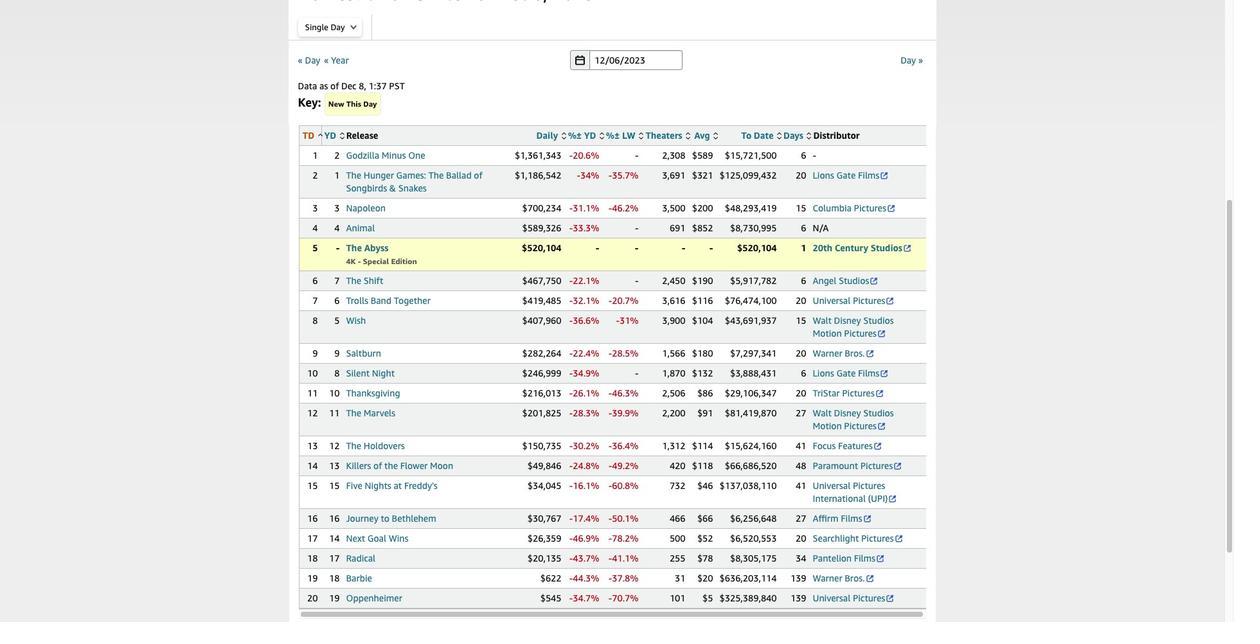 Task type: locate. For each thing, give the bounding box(es) containing it.
1 vertical spatial universal
[[813, 480, 851, 491]]

1 horizontal spatial 1
[[335, 170, 340, 181]]

%±
[[568, 130, 582, 141], [606, 130, 620, 141]]

0 horizontal spatial 13
[[307, 441, 318, 451]]

2 lions gate films from the top
[[813, 368, 880, 379]]

warner bros. up "tristar pictures"
[[813, 348, 865, 359]]

1 vertical spatial 19
[[329, 593, 340, 604]]

0 vertical spatial motion
[[813, 328, 842, 339]]

$520,104 down $589,326
[[522, 242, 562, 253]]

9 saltburn
[[335, 348, 381, 359]]

-31%
[[616, 315, 639, 326]]

1 vertical spatial 1
[[335, 170, 340, 181]]

universal pictures link down angel studios link
[[813, 295, 895, 306]]

%± up -20.6%
[[568, 130, 582, 141]]

1 %± from the left
[[568, 130, 582, 141]]

0 vertical spatial universal pictures
[[813, 295, 886, 306]]

focus features link
[[813, 441, 883, 451]]

universal inside universal pictures international (upi)
[[813, 480, 851, 491]]

1 horizontal spatial 7
[[335, 275, 340, 286]]

of right as
[[331, 80, 339, 91]]

2 universal pictures from the top
[[813, 593, 886, 604]]

pictures for $6,520,553
[[862, 533, 894, 544]]

1 left 20th
[[801, 242, 807, 253]]

songbirds
[[346, 183, 387, 194]]

5 for 5
[[313, 242, 318, 253]]

motion
[[813, 328, 842, 339], [813, 421, 842, 432]]

bethlehem
[[392, 513, 436, 524]]

the inside the - the abyss 4k - special edition
[[346, 242, 362, 253]]

14 for 14
[[307, 460, 318, 471]]

days
[[784, 130, 804, 141]]

1 horizontal spatial 9
[[335, 348, 340, 359]]

1 universal from the top
[[813, 295, 851, 306]]

1 walt from the top
[[813, 315, 832, 326]]

1 walt disney studios motion pictures from the top
[[813, 315, 894, 339]]

20 up 34
[[796, 533, 807, 544]]

1 horizontal spatial $520,104
[[738, 242, 777, 253]]

20 down 6 -
[[796, 170, 807, 181]]

edition
[[391, 257, 417, 266]]

disney for 27
[[834, 408, 861, 419]]

2 lions gate films link from the top
[[813, 368, 890, 379]]

5 for 5 wish
[[335, 315, 340, 326]]

1 horizontal spatial %±
[[606, 130, 620, 141]]

- for -28.3%
[[570, 408, 573, 419]]

1 horizontal spatial 10
[[329, 388, 340, 399]]

studios down tristar pictures link
[[864, 408, 894, 419]]

1 vertical spatial 5
[[335, 315, 340, 326]]

12 left 11 the marvels
[[307, 408, 318, 419]]

20 left tristar
[[796, 388, 807, 399]]

- for -22.1%
[[570, 275, 573, 286]]

1 horizontal spatial 3
[[335, 203, 340, 214]]

4 left 4 animal
[[313, 223, 318, 233]]

0 horizontal spatial 11
[[307, 388, 318, 399]]

universal down pantelion
[[813, 593, 851, 604]]

studios right century
[[871, 242, 903, 253]]

disney down tristar pictures link
[[834, 408, 861, 419]]

the left ballad
[[429, 170, 444, 181]]

next
[[346, 533, 365, 544]]

warner for 139
[[813, 573, 843, 584]]

pictures inside universal pictures international (upi)
[[853, 480, 886, 491]]

the up killers
[[346, 441, 362, 451]]

1 vertical spatial 139
[[791, 593, 807, 604]]

0 vertical spatial 18
[[307, 553, 318, 564]]

walt for 27
[[813, 408, 832, 419]]

0 horizontal spatial 1
[[313, 150, 318, 161]]

2 disney from the top
[[834, 408, 861, 419]]

18 for 18 barbie
[[329, 573, 340, 584]]

4 left the animal at the top of the page
[[335, 223, 340, 233]]

0 vertical spatial bros.
[[845, 348, 865, 359]]

walt disney studios motion pictures for 27
[[813, 408, 894, 432]]

2 for 2 godzilla minus one
[[335, 150, 340, 161]]

marvels
[[364, 408, 396, 419]]

0 vertical spatial universal pictures link
[[813, 295, 895, 306]]

motion for 15
[[813, 328, 842, 339]]

2 16 from the left
[[329, 513, 340, 524]]

bros. for 139
[[845, 573, 865, 584]]

-26.1%
[[570, 388, 600, 399]]

lions gate films up columbia pictures
[[813, 170, 880, 181]]

2 horizontal spatial 1
[[801, 242, 807, 253]]

0 vertical spatial 5
[[313, 242, 318, 253]]

19 oppenheimer
[[329, 593, 403, 604]]

0 vertical spatial 139
[[791, 573, 807, 584]]

1 warner bros. link from the top
[[813, 348, 875, 359]]

$622
[[541, 573, 562, 584]]

1 4 from the left
[[313, 223, 318, 233]]

13 for 13
[[307, 441, 318, 451]]

1 vertical spatial walt disney studios motion pictures link
[[813, 408, 894, 432]]

- for -41.1%
[[609, 553, 612, 564]]

-49.2%
[[609, 460, 639, 471]]

$15,624,160
[[725, 441, 777, 451]]

the for - the abyss 4k - special edition
[[346, 242, 362, 253]]

2 warner bros. link from the top
[[813, 573, 875, 584]]

1 horizontal spatial 5
[[335, 315, 340, 326]]

warner for 20
[[813, 348, 843, 359]]

0 vertical spatial warner bros. link
[[813, 348, 875, 359]]

pictures for $325,389,840
[[853, 593, 886, 604]]

8 silent night
[[335, 368, 395, 379]]

theaters link
[[646, 130, 691, 141]]

1 vertical spatial 27
[[796, 513, 807, 524]]

8 left silent
[[335, 368, 340, 379]]

8 left 5 wish in the left bottom of the page
[[313, 315, 318, 326]]

day left dropdown image
[[331, 22, 345, 32]]

17 left the next
[[307, 533, 318, 544]]

disney
[[834, 315, 861, 326], [834, 408, 861, 419]]

0 vertical spatial disney
[[834, 315, 861, 326]]

walt down tristar
[[813, 408, 832, 419]]

27
[[796, 408, 807, 419], [796, 513, 807, 524]]

18 left 17 radical
[[307, 553, 318, 564]]

release
[[346, 130, 378, 141]]

of left "the"
[[374, 460, 382, 471]]

universal pictures for 139
[[813, 593, 886, 604]]

lions for 6
[[813, 368, 835, 379]]

0 horizontal spatial 4
[[313, 223, 318, 233]]

- for -43.7%
[[570, 553, 573, 564]]

lions up tristar
[[813, 368, 835, 379]]

0 horizontal spatial 7
[[313, 295, 318, 306]]

- for -33.3%
[[570, 223, 573, 233]]

0 horizontal spatial 3
[[313, 203, 318, 214]]

0 vertical spatial 7
[[335, 275, 340, 286]]

19 down 18 barbie on the left of the page
[[329, 593, 340, 604]]

0 vertical spatial 10
[[307, 368, 318, 379]]

1 vertical spatial warner bros.
[[813, 573, 865, 584]]

-34.9%
[[570, 368, 600, 379]]

2 universal from the top
[[813, 480, 851, 491]]

3 universal from the top
[[813, 593, 851, 604]]

2 41 from the top
[[796, 480, 807, 491]]

11 down 10 thanksgiving in the bottom left of the page
[[329, 408, 340, 419]]

universal for 41
[[813, 480, 851, 491]]

1 horizontal spatial 17
[[329, 553, 340, 564]]

1 universal pictures from the top
[[813, 295, 886, 306]]

2 motion from the top
[[813, 421, 842, 432]]

« up data
[[298, 54, 303, 65]]

special
[[363, 257, 389, 266]]

1 vertical spatial universal pictures
[[813, 593, 886, 604]]

0 vertical spatial 11
[[307, 388, 318, 399]]

pictures for $137,038,110
[[853, 480, 886, 491]]

1 vertical spatial universal pictures link
[[813, 593, 895, 604]]

16 journey to bethlehem
[[329, 513, 436, 524]]

0 vertical spatial 2
[[335, 150, 340, 161]]

distributor
[[814, 130, 860, 141]]

3 left 3 napoleon
[[313, 203, 318, 214]]

walt
[[813, 315, 832, 326], [813, 408, 832, 419]]

31%
[[620, 315, 639, 326]]

the
[[385, 460, 398, 471]]

1 $520,104 from the left
[[522, 242, 562, 253]]

0 vertical spatial lions
[[813, 170, 835, 181]]

18 left barbie at the bottom left
[[329, 573, 340, 584]]

1 vertical spatial warner
[[813, 573, 843, 584]]

gate for 6
[[837, 368, 856, 379]]

1 lions from the top
[[813, 170, 835, 181]]

0 vertical spatial warner bros.
[[813, 348, 865, 359]]

1 horizontal spatial 19
[[329, 593, 340, 604]]

radical link
[[346, 553, 376, 564]]

1 vertical spatial warner bros. link
[[813, 573, 875, 584]]

19 left 18 barbie on the left of the page
[[307, 573, 318, 584]]

9 left saltburn
[[335, 348, 340, 359]]

walt for 15
[[813, 315, 832, 326]]

- for -50.1%
[[609, 513, 612, 524]]

- for -20.6%
[[570, 150, 573, 161]]

angel studios
[[813, 275, 870, 286]]

139 for warner bros.
[[791, 573, 807, 584]]

2 warner bros. from the top
[[813, 573, 865, 584]]

0 horizontal spatial 2
[[313, 170, 318, 181]]

18
[[307, 553, 318, 564], [329, 573, 340, 584]]

10 up 11 the marvels
[[329, 388, 340, 399]]

1 universal pictures link from the top
[[813, 295, 895, 306]]

7 for 7 the shift
[[335, 275, 340, 286]]

1 vertical spatial walt
[[813, 408, 832, 419]]

1 horizontal spatial 2
[[335, 150, 340, 161]]

13 left 12 the holdovers
[[307, 441, 318, 451]]

11 for 11 the marvels
[[329, 408, 340, 419]]

lions gate films up tristar pictures link
[[813, 368, 880, 379]]

9 for 9 saltburn
[[335, 348, 340, 359]]

13 left killers
[[329, 460, 340, 471]]

pictures
[[854, 203, 887, 214], [853, 295, 886, 306], [845, 328, 877, 339], [843, 388, 875, 399], [845, 421, 877, 432], [861, 460, 893, 471], [853, 480, 886, 491], [862, 533, 894, 544], [853, 593, 886, 604]]

1 vertical spatial gate
[[837, 368, 856, 379]]

- for -49.2%
[[609, 460, 612, 471]]

-
[[570, 150, 573, 161], [635, 150, 639, 161], [813, 150, 817, 161], [577, 170, 581, 181], [609, 170, 612, 181], [570, 203, 573, 214], [609, 203, 612, 214], [570, 223, 573, 233], [635, 223, 639, 233], [336, 242, 340, 253], [596, 242, 600, 253], [635, 242, 639, 253], [682, 242, 686, 253], [710, 242, 714, 253], [358, 257, 361, 266], [570, 275, 573, 286], [635, 275, 639, 286], [570, 295, 573, 306], [609, 295, 612, 306], [570, 315, 573, 326], [616, 315, 620, 326], [570, 348, 573, 359], [609, 348, 612, 359], [570, 368, 573, 379], [635, 368, 639, 379], [570, 388, 573, 399], [609, 388, 612, 399], [570, 408, 573, 419], [609, 408, 612, 419], [570, 441, 573, 451], [609, 441, 612, 451], [570, 460, 573, 471], [609, 460, 612, 471], [570, 480, 573, 491], [609, 480, 612, 491], [570, 513, 573, 524], [609, 513, 612, 524], [570, 533, 573, 544], [609, 533, 612, 544], [570, 553, 573, 564], [609, 553, 612, 564], [570, 573, 573, 584], [609, 573, 612, 584], [570, 593, 573, 604], [609, 593, 612, 604]]

0 horizontal spatial 10
[[307, 368, 318, 379]]

5 left wish link on the left of the page
[[335, 315, 340, 326]]

the down 10 thanksgiving in the bottom left of the page
[[346, 408, 362, 419]]

31.1%
[[573, 203, 600, 214]]

3 up 4 animal
[[335, 203, 340, 214]]

11 for 11
[[307, 388, 318, 399]]

the up songbirds on the top left of the page
[[346, 170, 362, 181]]

11 the marvels
[[329, 408, 396, 419]]

1 vertical spatial lions gate films link
[[813, 368, 890, 379]]

$66,686,520
[[725, 460, 777, 471]]

0 horizontal spatial 17
[[307, 533, 318, 544]]

33.3%
[[573, 223, 600, 233]]

lions gate films link up columbia pictures
[[813, 170, 890, 181]]

3,900
[[663, 315, 686, 326]]

yd left the release
[[324, 130, 337, 141]]

1 horizontal spatial 4
[[335, 223, 340, 233]]

0 vertical spatial gate
[[837, 170, 856, 181]]

0 horizontal spatial 12
[[307, 408, 318, 419]]

features
[[839, 441, 873, 451]]

1 16 from the left
[[307, 513, 318, 524]]

1,566
[[663, 348, 686, 359]]

1 vertical spatial lions
[[813, 368, 835, 379]]

0 horizontal spatial yd
[[324, 130, 337, 141]]

2 horizontal spatial of
[[474, 170, 483, 181]]

disney down angel studios link
[[834, 315, 861, 326]]

7 left 'the shift' link
[[335, 275, 340, 286]]

avg link
[[695, 130, 718, 141]]

walt disney studios motion pictures
[[813, 315, 894, 339], [813, 408, 894, 432]]

1 horizontal spatial «
[[324, 54, 329, 65]]

$589
[[692, 150, 714, 161]]

goal
[[368, 533, 386, 544]]

1 horizontal spatial 12
[[329, 441, 340, 451]]

warner bros. link up "tristar pictures"
[[813, 348, 875, 359]]

0 horizontal spatial of
[[331, 80, 339, 91]]

universal pictures down pantelion films link
[[813, 593, 886, 604]]

-60.8%
[[609, 480, 639, 491]]

$20
[[698, 573, 714, 584]]

gate for 20
[[837, 170, 856, 181]]

motion up focus
[[813, 421, 842, 432]]

-28.3%
[[570, 408, 600, 419]]

1 139 from the top
[[791, 573, 807, 584]]

studios for 27
[[864, 408, 894, 419]]

41 down 48
[[796, 480, 807, 491]]

td
[[303, 130, 315, 141], [303, 130, 315, 141]]

1 27 from the top
[[796, 408, 807, 419]]

$200
[[692, 203, 714, 214]]

universal up international
[[813, 480, 851, 491]]

of inside 1 the hunger games: the ballad of songbirds & snakes
[[474, 170, 483, 181]]

1 lions gate films from the top
[[813, 170, 880, 181]]

1 motion from the top
[[813, 328, 842, 339]]

20 for warner bros.
[[796, 348, 807, 359]]

0 vertical spatial walt disney studios motion pictures
[[813, 315, 894, 339]]

1 down yd link
[[335, 170, 340, 181]]

2 9 from the left
[[335, 348, 340, 359]]

7 for 7
[[313, 295, 318, 306]]

of right ballad
[[474, 170, 483, 181]]

- for -28.5%
[[609, 348, 612, 359]]

the down 4k
[[346, 275, 362, 286]]

avg
[[695, 130, 710, 141]]

2 universal pictures link from the top
[[813, 593, 895, 604]]

gate up columbia pictures
[[837, 170, 856, 181]]

warner bros. link for 139
[[813, 573, 875, 584]]

the for 12 the holdovers
[[346, 441, 362, 451]]

0 vertical spatial universal
[[813, 295, 851, 306]]

2 $520,104 from the left
[[738, 242, 777, 253]]

2 gate from the top
[[837, 368, 856, 379]]

- for -35.7%
[[609, 170, 612, 181]]

-41.1%
[[609, 553, 639, 564]]

2 3 from the left
[[335, 203, 340, 214]]

-28.5%
[[609, 348, 639, 359]]

20 right $76,474,100
[[796, 295, 807, 306]]

0 vertical spatial 13
[[307, 441, 318, 451]]

universal pictures down angel studios link
[[813, 295, 886, 306]]

« day link
[[298, 54, 321, 65]]

%± for %± yd
[[568, 130, 582, 141]]

1 horizontal spatial 8
[[335, 368, 340, 379]]

11 left 10 thanksgiving in the bottom left of the page
[[307, 388, 318, 399]]

0 vertical spatial lions gate films
[[813, 170, 880, 181]]

0 vertical spatial walt disney studios motion pictures link
[[813, 315, 894, 339]]

1 walt disney studios motion pictures link from the top
[[813, 315, 894, 339]]

1 vertical spatial 17
[[329, 553, 340, 564]]

tristar pictures
[[813, 388, 875, 399]]

walt disney studios motion pictures link down angel studios link
[[813, 315, 894, 339]]

0 horizontal spatial «
[[298, 54, 303, 65]]

- for -36.4%
[[609, 441, 612, 451]]

1,312
[[663, 441, 686, 451]]

$216,013
[[523, 388, 562, 399]]

1 horizontal spatial yd
[[584, 130, 596, 141]]

the marvels link
[[346, 408, 396, 419]]

1 warner from the top
[[813, 348, 843, 359]]

1 vertical spatial of
[[474, 170, 483, 181]]

lions down 6 -
[[813, 170, 835, 181]]

- for -24.8%
[[570, 460, 573, 471]]

$132
[[692, 368, 714, 379]]

41 up 48
[[796, 441, 807, 451]]

0 vertical spatial walt
[[813, 315, 832, 326]]

0 horizontal spatial 18
[[307, 553, 318, 564]]

godzilla
[[346, 150, 380, 161]]

1 vertical spatial 11
[[329, 408, 340, 419]]

universal pictures link down pantelion films link
[[813, 593, 895, 604]]

2 walt disney studios motion pictures link from the top
[[813, 408, 894, 432]]

2 warner from the top
[[813, 573, 843, 584]]

6 down the days link at the top of the page
[[801, 150, 807, 161]]

-35.7%
[[609, 170, 639, 181]]

0 horizontal spatial 8
[[313, 315, 318, 326]]

0 horizontal spatial %±
[[568, 130, 582, 141]]

1 vertical spatial motion
[[813, 421, 842, 432]]

universal down the angel
[[813, 295, 851, 306]]

1 vertical spatial bros.
[[845, 573, 865, 584]]

1 warner bros. from the top
[[813, 348, 865, 359]]

2 for 2
[[313, 170, 318, 181]]

« left year
[[324, 54, 329, 65]]

14
[[307, 460, 318, 471], [329, 533, 340, 544]]

0 vertical spatial of
[[331, 80, 339, 91]]

2 walt from the top
[[813, 408, 832, 419]]

2 yd from the left
[[584, 130, 596, 141]]

walt down the angel
[[813, 315, 832, 326]]

1 vertical spatial 14
[[329, 533, 340, 544]]

0 horizontal spatial 14
[[307, 460, 318, 471]]

0 vertical spatial 19
[[307, 573, 318, 584]]

to
[[742, 130, 752, 141]]

10 left silent
[[307, 368, 318, 379]]

five
[[346, 480, 363, 491]]

6 left 7 the shift
[[313, 275, 318, 286]]

studios down angel studios link
[[864, 315, 894, 326]]

0 vertical spatial 8
[[313, 315, 318, 326]]

- for -22.4%
[[570, 348, 573, 359]]

gate up tristar pictures link
[[837, 368, 856, 379]]

3,691
[[663, 170, 686, 181]]

5 left the abyss link
[[313, 242, 318, 253]]

14 for 14 next goal wins
[[329, 533, 340, 544]]

yd up the 20.6%
[[584, 130, 596, 141]]

0 vertical spatial 1
[[313, 150, 318, 161]]

1 lions gate films link from the top
[[813, 170, 890, 181]]

2 lions from the top
[[813, 368, 835, 379]]

lions gate films link up tristar pictures link
[[813, 368, 890, 379]]

2 27 from the top
[[796, 513, 807, 524]]

games:
[[397, 170, 426, 181]]

1 vertical spatial 13
[[329, 460, 340, 471]]

-46.2%
[[609, 203, 639, 214]]

- for -26.1%
[[570, 388, 573, 399]]

of for moon
[[374, 460, 382, 471]]

walt disney studios motion pictures up features
[[813, 408, 894, 432]]

2 139 from the top
[[791, 593, 807, 604]]

- for -31.1%
[[570, 203, 573, 214]]

warner bros. link down pantelion films
[[813, 573, 875, 584]]

0 horizontal spatial $520,104
[[522, 242, 562, 253]]

19 for 19
[[307, 573, 318, 584]]

walt disney studios motion pictures down angel studios link
[[813, 315, 894, 339]]

pictures for $66,686,520
[[861, 460, 893, 471]]

101
[[670, 593, 686, 604]]

bros. up tristar pictures link
[[845, 348, 865, 359]]

20th century studios
[[813, 242, 903, 253]]

1 horizontal spatial 16
[[329, 513, 340, 524]]

universal pictures
[[813, 295, 886, 306], [813, 593, 886, 604]]

walt disney studios motion pictures link
[[813, 315, 894, 339], [813, 408, 894, 432]]

of for 1:37
[[331, 80, 339, 91]]

$419,485
[[523, 295, 562, 306]]

6 left the angel
[[801, 275, 807, 286]]

studios
[[871, 242, 903, 253], [839, 275, 870, 286], [864, 315, 894, 326], [864, 408, 894, 419]]

warner bros. for 20
[[813, 348, 865, 359]]

1 vertical spatial 2
[[313, 170, 318, 181]]

0 vertical spatial 41
[[796, 441, 807, 451]]

0 horizontal spatial 19
[[307, 573, 318, 584]]

1 vertical spatial lions gate films
[[813, 368, 880, 379]]

8 for 8 silent night
[[335, 368, 340, 379]]

7 left trolls
[[313, 295, 318, 306]]

- for -60.8%
[[609, 480, 612, 491]]

%± left lw
[[606, 130, 620, 141]]

international
[[813, 493, 866, 504]]

bros. for 20
[[845, 348, 865, 359]]

1 inside 1 the hunger games: the ballad of songbirds & snakes
[[335, 170, 340, 181]]

1 9 from the left
[[313, 348, 318, 359]]

2 vertical spatial of
[[374, 460, 382, 471]]

1 vertical spatial walt disney studios motion pictures
[[813, 408, 894, 432]]

1 horizontal spatial of
[[374, 460, 382, 471]]

1 vertical spatial 8
[[335, 368, 340, 379]]

studios for 1
[[871, 242, 903, 253]]

- for -46.9%
[[570, 533, 573, 544]]

2 bros. from the top
[[845, 573, 865, 584]]

20 right $7,297,341
[[796, 348, 807, 359]]

2 4 from the left
[[335, 223, 340, 233]]

1 vertical spatial 12
[[329, 441, 340, 451]]

$1,361,343
[[515, 150, 562, 161]]

bros. down pantelion films link
[[845, 573, 865, 584]]

1 vertical spatial 18
[[329, 573, 340, 584]]

0 horizontal spatial 9
[[313, 348, 318, 359]]

9 left 9 saltburn
[[313, 348, 318, 359]]

warner bros. link
[[813, 348, 875, 359], [813, 573, 875, 584]]

8 for 8
[[313, 315, 318, 326]]

the for 7 the shift
[[346, 275, 362, 286]]

15 five nights at freddy's
[[329, 480, 438, 491]]

13 for 13 killers of the flower moon
[[329, 460, 340, 471]]

warner down pantelion
[[813, 573, 843, 584]]

14 left the next
[[329, 533, 340, 544]]

1 vertical spatial 7
[[313, 295, 318, 306]]

2 %± from the left
[[606, 130, 620, 141]]

6 right $3,888,431
[[801, 368, 807, 379]]

2 walt disney studios motion pictures from the top
[[813, 408, 894, 432]]

1 left godzilla on the left top
[[313, 150, 318, 161]]

1 3 from the left
[[313, 203, 318, 214]]

1 41 from the top
[[796, 441, 807, 451]]

0 vertical spatial 27
[[796, 408, 807, 419]]

1 disney from the top
[[834, 315, 861, 326]]

lions gate films
[[813, 170, 880, 181], [813, 368, 880, 379]]

4 animal
[[335, 223, 375, 233]]

day left « year link on the top left of page
[[305, 54, 321, 65]]

walt disney studios motion pictures for 15
[[813, 315, 894, 339]]

dropdown image
[[350, 24, 357, 30]]

1 bros. from the top
[[845, 348, 865, 359]]

1 gate from the top
[[837, 170, 856, 181]]

1 vertical spatial 10
[[329, 388, 340, 399]]

warner bros. down pantelion films
[[813, 573, 865, 584]]

motion down the angel
[[813, 328, 842, 339]]

walt disney studios motion pictures link up features
[[813, 408, 894, 432]]

$34,045
[[528, 480, 562, 491]]

$520,104
[[522, 242, 562, 253], [738, 242, 777, 253]]



Task type: describe. For each thing, give the bounding box(es) containing it.
70.7%
[[612, 593, 639, 604]]

4 for 4
[[313, 223, 318, 233]]

4 for 4 animal
[[335, 223, 340, 233]]

- for -36.6%
[[570, 315, 573, 326]]

one
[[408, 150, 426, 161]]

36.4%
[[612, 441, 639, 451]]

1 the hunger games: the ballad of songbirds & snakes
[[335, 170, 483, 194]]

12 for 12
[[307, 408, 318, 419]]

- for -16.1%
[[570, 480, 573, 491]]

5 wish
[[335, 315, 366, 326]]

saltburn
[[346, 348, 381, 359]]

angel studios link
[[813, 275, 879, 286]]

28.3%
[[573, 408, 600, 419]]

universal pictures link for 20
[[813, 295, 895, 306]]

$407,960
[[523, 315, 562, 326]]

36.6%
[[573, 315, 600, 326]]

studios right the angel
[[839, 275, 870, 286]]

films up columbia pictures link
[[859, 170, 880, 181]]

lions gate films link for 20
[[813, 170, 890, 181]]

journey
[[346, 513, 379, 524]]

$201,825
[[523, 408, 562, 419]]

lions gate films for 6
[[813, 368, 880, 379]]

22.1%
[[573, 275, 600, 286]]

20th
[[813, 242, 833, 253]]

walt disney studios motion pictures link for 27
[[813, 408, 894, 432]]

day right this
[[364, 99, 377, 109]]

- for -39.9%
[[609, 408, 612, 419]]

- for -31%
[[616, 315, 620, 326]]

yd link
[[324, 130, 344, 141]]

$116
[[692, 295, 714, 306]]

holdovers
[[364, 441, 405, 451]]

tristar
[[813, 388, 840, 399]]

$125,099,432
[[720, 170, 777, 181]]

band
[[371, 295, 392, 306]]

moon
[[430, 460, 453, 471]]

17 for 17 radical
[[329, 553, 340, 564]]

columbia pictures
[[813, 203, 887, 214]]

50.1%
[[612, 513, 639, 524]]

single
[[305, 22, 329, 32]]

new
[[328, 99, 344, 109]]

searchlight pictures link
[[813, 533, 904, 544]]

-36.4%
[[609, 441, 639, 451]]

12 for 12 the holdovers
[[329, 441, 340, 451]]

warner bros. for 139
[[813, 573, 865, 584]]

8,
[[359, 80, 367, 91]]

- for -32.1%
[[570, 295, 573, 306]]

2 « from the left
[[324, 54, 329, 65]]

films up tristar pictures link
[[859, 368, 880, 379]]

46.3%
[[612, 388, 639, 399]]

daily link
[[537, 130, 566, 141]]

%± for %± lw
[[606, 130, 620, 141]]

16 for 16 journey to bethlehem
[[329, 513, 340, 524]]

the for 11 the marvels
[[346, 408, 362, 419]]

-70.7%
[[609, 593, 639, 604]]

1,870
[[663, 368, 686, 379]]

- for -30.2%
[[570, 441, 573, 451]]

-17.4%
[[570, 513, 600, 524]]

new this day
[[328, 99, 377, 109]]

17 for 17
[[307, 533, 318, 544]]

- for -34.7%
[[570, 593, 573, 604]]

« day « year
[[298, 54, 349, 65]]

angel
[[813, 275, 837, 286]]

$81,419,870
[[725, 408, 777, 419]]

$6,256,648
[[731, 513, 777, 524]]

columbia pictures link
[[813, 203, 897, 214]]

pictures for $29,106,347
[[843, 388, 875, 399]]

lions for 20
[[813, 170, 835, 181]]

- for -46.2%
[[609, 203, 612, 214]]

-46.9%
[[570, 533, 600, 544]]

-24.8%
[[570, 460, 600, 471]]

- for -34.9%
[[570, 368, 573, 379]]

films down searchlight pictures link at bottom right
[[854, 553, 876, 564]]

20 for universal pictures
[[796, 295, 807, 306]]

disney for 15
[[834, 315, 861, 326]]

next goal wins link
[[346, 533, 409, 544]]

- for -46.3%
[[609, 388, 612, 399]]

animal link
[[346, 223, 375, 233]]

the for 1 the hunger games: the ballad of songbirds & snakes
[[346, 170, 362, 181]]

-20.7%
[[609, 295, 639, 306]]

41 for universal pictures international (upi)
[[796, 480, 807, 491]]

27 for walt disney studios motion pictures
[[796, 408, 807, 419]]

34.7%
[[573, 593, 600, 604]]

$52
[[698, 533, 714, 544]]

46.9%
[[573, 533, 600, 544]]

- for -44.3%
[[570, 573, 573, 584]]

31
[[675, 573, 686, 584]]

$150,735
[[523, 441, 562, 451]]

journey to bethlehem link
[[346, 513, 436, 524]]

1 yd from the left
[[324, 130, 337, 141]]

20 for lions gate films
[[796, 170, 807, 181]]

139 for universal pictures
[[791, 593, 807, 604]]

3 for 3 napoleon
[[335, 203, 340, 214]]

pictures for $48,293,419
[[854, 203, 887, 214]]

day » link
[[901, 54, 924, 65]]

17 radical
[[329, 553, 376, 564]]

6 left n/a
[[801, 223, 807, 233]]

snakes
[[399, 183, 427, 194]]

films up searchlight pictures
[[841, 513, 863, 524]]

9 for 9
[[313, 348, 318, 359]]

- for -17.4%
[[570, 513, 573, 524]]

-39.9%
[[609, 408, 639, 419]]

oppenheimer
[[346, 593, 403, 604]]

affirm films link
[[813, 513, 872, 524]]

calendar image
[[576, 55, 585, 65]]

hunger
[[364, 170, 394, 181]]

universal for 20
[[813, 295, 851, 306]]

lions gate films for 20
[[813, 170, 880, 181]]

pictures for $76,474,100
[[853, 295, 886, 306]]

34
[[796, 553, 807, 564]]

universal for 139
[[813, 593, 851, 604]]

12 the holdovers
[[329, 441, 405, 451]]

$43,691,937
[[725, 315, 777, 326]]

%± lw
[[606, 130, 636, 141]]

2 vertical spatial 1
[[801, 242, 807, 253]]

13 killers of the flower moon
[[329, 460, 453, 471]]

trolls band together link
[[346, 295, 431, 306]]

godzilla minus one link
[[346, 150, 426, 161]]

2 godzilla minus one
[[335, 150, 426, 161]]

10 for 10
[[307, 368, 318, 379]]

warner bros. link for 20
[[813, 348, 875, 359]]

41 for focus features
[[796, 441, 807, 451]]

18 for 18
[[307, 553, 318, 564]]

20 left 19 oppenheimer
[[307, 593, 318, 604]]

nights
[[365, 480, 392, 491]]

4k
[[346, 257, 356, 266]]

barbie
[[346, 573, 372, 584]]

1:37
[[369, 80, 387, 91]]

the hunger games: the ballad of songbirds & snakes link
[[346, 170, 483, 194]]

day left »
[[901, 54, 916, 65]]

10 for 10 thanksgiving
[[329, 388, 340, 399]]

-46.3%
[[609, 388, 639, 399]]

60.8%
[[612, 480, 639, 491]]

minus
[[382, 150, 406, 161]]

- for -37.8%
[[609, 573, 612, 584]]

to date link
[[742, 130, 782, 141]]

16 for 16
[[307, 513, 318, 524]]

universal pictures for 20
[[813, 295, 886, 306]]

Date with format m m/d d/y y y y text field
[[590, 50, 683, 70]]

255
[[670, 553, 686, 564]]

1 « from the left
[[298, 54, 303, 65]]

$282,264
[[523, 348, 562, 359]]

- for -34%
[[577, 170, 581, 181]]

39.9%
[[612, 408, 639, 419]]

motion for 27
[[813, 421, 842, 432]]

%± lw link
[[606, 130, 644, 141]]

$86
[[698, 388, 714, 399]]

lions gate films link for 6
[[813, 368, 890, 379]]

walt disney studios motion pictures link for 15
[[813, 315, 894, 339]]

16.1%
[[573, 480, 600, 491]]

20th century studios link
[[813, 242, 913, 253]]

19 for 19 oppenheimer
[[329, 593, 340, 604]]

3 for 3
[[313, 203, 318, 214]]

20 for searchlight pictures
[[796, 533, 807, 544]]

$8,305,175
[[731, 553, 777, 564]]

$589,326
[[523, 223, 562, 233]]

7 the shift
[[335, 275, 384, 286]]

%± yd link
[[568, 130, 604, 141]]

freddy's
[[404, 480, 438, 491]]

- for -78.2%
[[609, 533, 612, 544]]

-36.6%
[[570, 315, 600, 326]]

6 left trolls
[[335, 295, 340, 306]]

-34.7%
[[570, 593, 600, 604]]

$6,520,553
[[731, 533, 777, 544]]

41.1%
[[612, 553, 639, 564]]

- for -20.7%
[[609, 295, 612, 306]]



Task type: vqa. For each thing, say whether or not it's contained in the screenshot.


